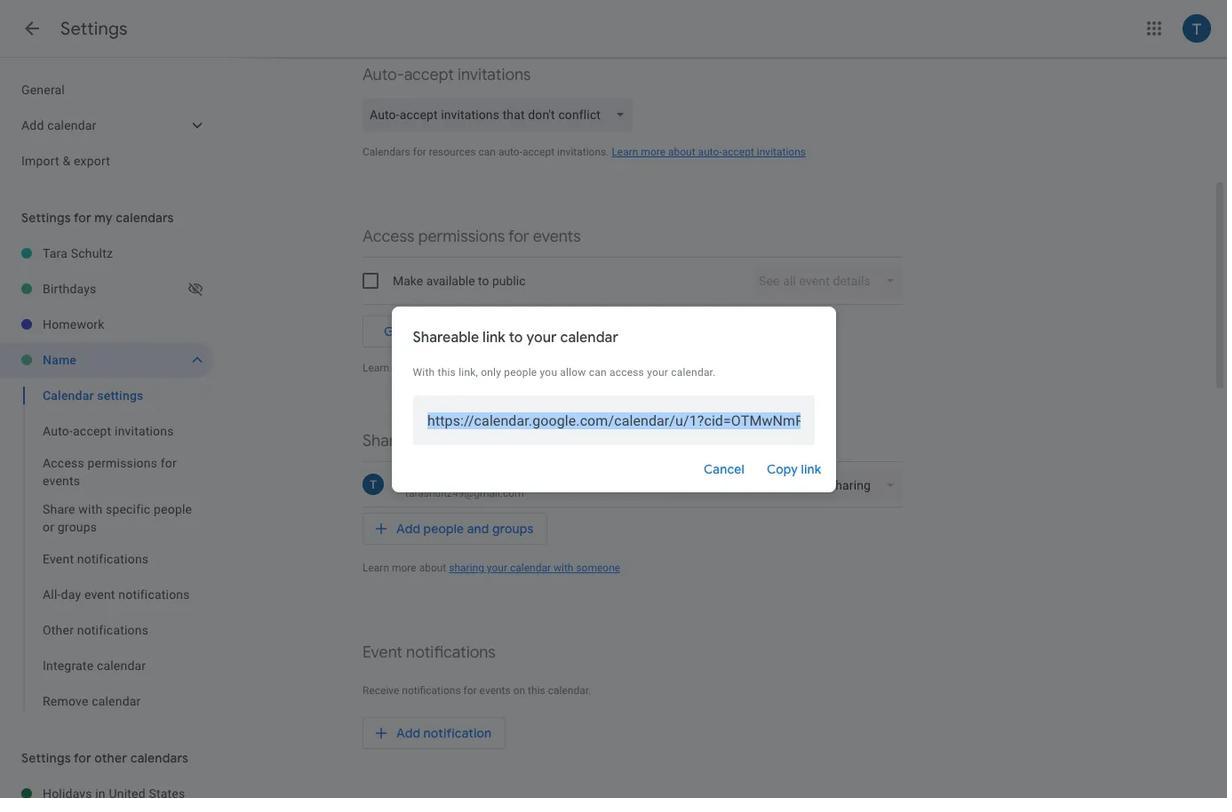 Task type: locate. For each thing, give the bounding box(es) containing it.
settings heading
[[60, 18, 128, 40]]

1 vertical spatial sharing
[[449, 562, 484, 574]]

1 vertical spatial invitations
[[757, 146, 806, 158]]

1 vertical spatial to
[[509, 328, 523, 346]]

invitations
[[458, 65, 531, 85], [757, 146, 806, 158], [115, 424, 174, 438]]

with
[[413, 366, 435, 378]]

0 horizontal spatial with
[[79, 502, 103, 517]]

1 vertical spatial this
[[528, 685, 546, 697]]

sharing
[[449, 362, 484, 374], [449, 562, 484, 574]]

0 horizontal spatial auto-
[[43, 424, 73, 438]]

0 vertical spatial this
[[438, 366, 456, 378]]

more
[[641, 146, 666, 158], [392, 362, 417, 374], [392, 562, 417, 574]]

share with specific people or groups
[[363, 431, 626, 452], [43, 502, 192, 534]]

1 vertical spatial specific
[[106, 502, 151, 517]]

permissions inside the access permissions for events
[[88, 456, 157, 470]]

notifications right event
[[118, 588, 190, 602]]

event notifications
[[43, 552, 149, 566], [363, 643, 496, 663]]

share
[[363, 431, 404, 452], [43, 502, 75, 517]]

1 vertical spatial about
[[419, 362, 447, 374]]

1 vertical spatial events
[[43, 474, 80, 488]]

1 vertical spatial calendars
[[130, 750, 189, 766]]

auto-accept invitations
[[363, 65, 531, 85], [43, 424, 174, 438]]

for
[[413, 146, 427, 158], [74, 210, 91, 226], [508, 227, 529, 247], [161, 456, 177, 470], [464, 685, 477, 697], [74, 750, 91, 766]]

1 vertical spatial auto-accept invitations
[[43, 424, 174, 438]]

1 horizontal spatial events
[[480, 685, 511, 697]]

calendar. right access
[[671, 366, 716, 378]]

add left notification
[[396, 725, 421, 741]]

tara for tara schultz
[[43, 246, 68, 260]]

can right resources
[[479, 146, 496, 158]]

sharing down shareable
[[449, 362, 484, 374]]

1 vertical spatial access permissions for events
[[43, 456, 177, 488]]

schultz inside tara schultz tarashultz49@gmail.com
[[433, 469, 474, 484]]

0 vertical spatial about
[[669, 146, 696, 158]]

learn more about sharing your calendar
[[363, 362, 551, 374]]

settings right go back icon
[[60, 18, 128, 40]]

2 add from the top
[[396, 725, 421, 741]]

calendar. right on
[[548, 685, 591, 697]]

import & export
[[21, 154, 110, 168]]

calendars
[[363, 146, 411, 158]]

learn down "get"
[[363, 362, 389, 374]]

tarashultz49@gmail.com
[[405, 487, 524, 500]]

1 horizontal spatial auto-accept invitations
[[363, 65, 531, 85]]

general
[[21, 83, 65, 97]]

tree item
[[0, 378, 213, 413]]

shareable link to your calendar
[[413, 328, 619, 346]]

0 vertical spatial calendar.
[[671, 366, 716, 378]]

your right access
[[647, 366, 669, 378]]

with inside group
[[79, 502, 103, 517]]

None text field
[[427, 395, 801, 445]]

2 horizontal spatial groups
[[575, 431, 626, 452]]

access inside settings for my calendars tree
[[43, 456, 84, 470]]

copy link
[[767, 461, 822, 477]]

0 horizontal spatial auto-accept invitations
[[43, 424, 174, 438]]

to for available
[[478, 274, 489, 288]]

auto- down name
[[43, 424, 73, 438]]

0 vertical spatial permissions
[[418, 227, 505, 247]]

1 horizontal spatial groups
[[492, 521, 534, 537]]

groups
[[575, 431, 626, 452], [58, 520, 97, 534], [492, 521, 534, 537]]

access
[[363, 227, 415, 247], [43, 456, 84, 470]]

1 vertical spatial or
[[43, 520, 54, 534]]

accept
[[404, 65, 454, 85], [523, 146, 555, 158], [722, 146, 755, 158], [73, 424, 111, 438]]

add people and groups
[[396, 521, 534, 537]]

to for link
[[509, 328, 523, 346]]

with left someone
[[554, 562, 574, 574]]

0 vertical spatial calendars
[[116, 210, 174, 226]]

your
[[527, 328, 557, 346], [487, 362, 508, 374], [647, 366, 669, 378], [487, 562, 508, 574]]

tara up tarashultz49@gmail.com in the left of the page
[[405, 469, 430, 484]]

tara for tara schultz tarashultz49@gmail.com
[[405, 469, 430, 484]]

shareable
[[413, 328, 479, 346]]

access permissions for events inside group
[[43, 456, 177, 488]]

0 vertical spatial auto-
[[363, 65, 404, 85]]

calendar
[[560, 328, 619, 346], [510, 362, 551, 374], [510, 562, 551, 574], [97, 659, 146, 673], [92, 694, 141, 709]]

export
[[74, 154, 110, 168]]

1 horizontal spatial auto-
[[698, 146, 722, 158]]

integrate
[[43, 659, 94, 673]]

people
[[504, 366, 537, 378], [502, 431, 552, 452], [154, 502, 192, 517], [424, 521, 464, 537]]

about for sharing your calendar with someone
[[419, 562, 447, 574]]

auto-
[[363, 65, 404, 85], [43, 424, 73, 438]]

event notifications up event
[[43, 552, 149, 566]]

0 horizontal spatial calendar.
[[548, 685, 591, 697]]

specific up tara schultz tarashultz49@gmail.com
[[442, 431, 499, 452]]

1 vertical spatial share
[[43, 502, 75, 517]]

specific up all-day event notifications at the bottom left of page
[[106, 502, 151, 517]]

add notification
[[396, 725, 492, 741]]

1 auto- from the left
[[499, 146, 523, 158]]

homework tree item
[[0, 307, 213, 342]]

receive notifications for events on this calendar.
[[363, 685, 591, 697]]

link
[[470, 324, 490, 340], [483, 328, 506, 346], [801, 461, 822, 477]]

more right the invitations.
[[641, 146, 666, 158]]

calendar. inside shareable link to your calendar dialog
[[671, 366, 716, 378]]

settings
[[60, 18, 128, 40], [21, 210, 71, 226], [21, 750, 71, 766]]

learn down 'add people and groups' button
[[363, 562, 389, 574]]

0 vertical spatial to
[[478, 274, 489, 288]]

add down tarashultz49@gmail.com in the left of the page
[[396, 521, 421, 537]]

2 horizontal spatial with
[[554, 562, 574, 574]]

0 vertical spatial sharing
[[449, 362, 484, 374]]

1 vertical spatial learn
[[363, 362, 389, 374]]

more down "get"
[[392, 362, 417, 374]]

groups down access
[[575, 431, 626, 452]]

2 horizontal spatial invitations
[[757, 146, 806, 158]]

1 vertical spatial with
[[79, 502, 103, 517]]

add for add people and groups
[[396, 521, 421, 537]]

0 vertical spatial event notifications
[[43, 552, 149, 566]]

or
[[556, 431, 571, 452], [43, 520, 54, 534]]

0 vertical spatial settings
[[60, 18, 128, 40]]

add notification button
[[363, 717, 506, 749]]

schultz down the settings for my calendars
[[71, 246, 113, 260]]

2 auto- from the left
[[698, 146, 722, 158]]

1 horizontal spatial specific
[[442, 431, 499, 452]]

settings up tara schultz
[[21, 210, 71, 226]]

0 horizontal spatial to
[[478, 274, 489, 288]]

more for learn more about sharing your calendar
[[392, 362, 417, 374]]

tara up birthdays
[[43, 246, 68, 260]]

more down 'add people and groups' button
[[392, 562, 417, 574]]

0 vertical spatial invitations
[[458, 65, 531, 85]]

schultz up tarashultz49@gmail.com in the left of the page
[[433, 469, 474, 484]]

calendars right other
[[130, 750, 189, 766]]

0 horizontal spatial or
[[43, 520, 54, 534]]

share with specific people or groups up tara schultz tarashultz49@gmail.com
[[363, 431, 626, 452]]

notifications up receive notifications for events on this calendar.
[[406, 643, 496, 663]]

0 vertical spatial schultz
[[71, 246, 113, 260]]

calendars for settings for other calendars
[[130, 750, 189, 766]]

birthdays link
[[43, 271, 185, 307]]

access permissions for events
[[363, 227, 581, 247], [43, 456, 177, 488]]

1 horizontal spatial access
[[363, 227, 415, 247]]

0 vertical spatial auto-accept invitations
[[363, 65, 531, 85]]

1 horizontal spatial calendar.
[[671, 366, 716, 378]]

1 horizontal spatial auto-
[[363, 65, 404, 85]]

make
[[393, 274, 423, 288]]

learn for learn more about sharing your calendar with someone
[[363, 562, 389, 574]]

1 horizontal spatial share with specific people or groups
[[363, 431, 626, 452]]

1 horizontal spatial schultz
[[433, 469, 474, 484]]

available
[[426, 274, 475, 288]]

auto-accept invitations down name tree item
[[43, 424, 174, 438]]

1 horizontal spatial event notifications
[[363, 643, 496, 663]]

other
[[43, 623, 74, 637]]

specific
[[442, 431, 499, 452], [106, 502, 151, 517]]

0 horizontal spatial can
[[479, 146, 496, 158]]

shareable
[[409, 324, 467, 340]]

0 vertical spatial tara
[[43, 246, 68, 260]]

cancel button
[[696, 448, 753, 490]]

1 vertical spatial add
[[396, 725, 421, 741]]

receive
[[363, 685, 400, 697]]

1 sharing from the top
[[449, 362, 484, 374]]

permissions
[[418, 227, 505, 247], [88, 456, 157, 470]]

event
[[43, 552, 74, 566], [363, 643, 403, 663]]

other notifications
[[43, 623, 149, 637]]

schultz inside tree item
[[71, 246, 113, 260]]

specific inside group
[[106, 502, 151, 517]]

0 horizontal spatial schultz
[[71, 246, 113, 260]]

calendars right 'my' on the top left
[[116, 210, 174, 226]]

remove
[[43, 694, 88, 709]]

events
[[533, 227, 581, 247], [43, 474, 80, 488], [480, 685, 511, 697]]

0 horizontal spatial share with specific people or groups
[[43, 502, 192, 534]]

tree containing general
[[0, 72, 213, 179]]

invitations inside settings for my calendars tree
[[115, 424, 174, 438]]

1 vertical spatial share with specific people or groups
[[43, 502, 192, 534]]

link,
[[459, 366, 478, 378]]

add
[[396, 521, 421, 537], [396, 725, 421, 741]]

0 vertical spatial or
[[556, 431, 571, 452]]

2 vertical spatial learn
[[363, 562, 389, 574]]

tara
[[43, 246, 68, 260], [405, 469, 430, 484]]

0 vertical spatial share
[[363, 431, 404, 452]]

notifications up all-day event notifications at the bottom left of page
[[77, 552, 149, 566]]

cancel
[[704, 461, 745, 477]]

0 vertical spatial access permissions for events
[[363, 227, 581, 247]]

this left link,
[[438, 366, 456, 378]]

0 horizontal spatial tara
[[43, 246, 68, 260]]

0 horizontal spatial invitations
[[115, 424, 174, 438]]

1 horizontal spatial can
[[589, 366, 607, 378]]

to
[[478, 274, 489, 288], [509, 328, 523, 346]]

groups up day
[[58, 520, 97, 534]]

settings for settings
[[60, 18, 128, 40]]

groups inside button
[[492, 521, 534, 537]]

this right on
[[528, 685, 546, 697]]

0 horizontal spatial event notifications
[[43, 552, 149, 566]]

calendar.
[[671, 366, 716, 378], [548, 685, 591, 697]]

0 vertical spatial can
[[479, 146, 496, 158]]

schultz
[[71, 246, 113, 260], [433, 469, 474, 484]]

0 horizontal spatial event
[[43, 552, 74, 566]]

groups right and
[[492, 521, 534, 537]]

1 vertical spatial auto-
[[43, 424, 73, 438]]

1 vertical spatial settings
[[21, 210, 71, 226]]

can right allow
[[589, 366, 607, 378]]

0 horizontal spatial specific
[[106, 502, 151, 517]]

1 horizontal spatial or
[[556, 431, 571, 452]]

1 horizontal spatial event
[[363, 643, 403, 663]]

2 vertical spatial events
[[480, 685, 511, 697]]

to inside dialog
[[509, 328, 523, 346]]

0 horizontal spatial access
[[43, 456, 84, 470]]

learn for learn more about sharing your calendar
[[363, 362, 389, 374]]

0 vertical spatial add
[[396, 521, 421, 537]]

1 vertical spatial can
[[589, 366, 607, 378]]

0 horizontal spatial this
[[438, 366, 456, 378]]

birthdays tree item
[[0, 271, 213, 307]]

learn right the invitations.
[[612, 146, 639, 158]]

or down with this link, only people you allow can access your calendar.
[[556, 431, 571, 452]]

calendar up allow
[[560, 328, 619, 346]]

calendars for resources can auto-accept invitations. learn more about auto-accept invitations
[[363, 146, 806, 158]]

tara inside tree item
[[43, 246, 68, 260]]

0 vertical spatial specific
[[442, 431, 499, 452]]

auto- up calendars
[[363, 65, 404, 85]]

sharing down add people and groups
[[449, 562, 484, 574]]

people inside shareable link to your calendar dialog
[[504, 366, 537, 378]]

to left public
[[478, 274, 489, 288]]

with up tara schultz tarashultz49@gmail.com
[[407, 431, 438, 452]]

to up the sharing your calendar 'link'
[[509, 328, 523, 346]]

event up all-
[[43, 552, 74, 566]]

1 vertical spatial access
[[43, 456, 84, 470]]

event up receive
[[363, 643, 403, 663]]

this
[[438, 366, 456, 378], [528, 685, 546, 697]]

1 horizontal spatial to
[[509, 328, 523, 346]]

name link
[[43, 342, 181, 378]]

learn more about auto-accept invitations link
[[612, 146, 806, 158]]

2 vertical spatial settings
[[21, 750, 71, 766]]

0 horizontal spatial access permissions for events
[[43, 456, 177, 488]]

1 horizontal spatial tara
[[405, 469, 430, 484]]

0 horizontal spatial groups
[[58, 520, 97, 534]]

1 add from the top
[[396, 521, 421, 537]]

with
[[407, 431, 438, 452], [79, 502, 103, 517], [554, 562, 574, 574]]

copy
[[767, 461, 798, 477]]

auto-accept invitations up resources
[[363, 65, 531, 85]]

settings down remove
[[21, 750, 71, 766]]

0 vertical spatial event
[[43, 552, 74, 566]]

1 vertical spatial permissions
[[88, 456, 157, 470]]

share with specific people or groups up all-day event notifications at the bottom left of page
[[43, 502, 192, 534]]

can
[[479, 146, 496, 158], [589, 366, 607, 378]]

auto-
[[499, 146, 523, 158], [698, 146, 722, 158]]

or up all-
[[43, 520, 54, 534]]

add for add notification
[[396, 725, 421, 741]]

learn more about sharing your calendar with someone
[[363, 562, 621, 574]]

can inside shareable link to your calendar dialog
[[589, 366, 607, 378]]

tree
[[0, 72, 213, 179]]

tara inside tara schultz tarashultz49@gmail.com
[[405, 469, 430, 484]]

calendar left someone
[[510, 562, 551, 574]]

2 vertical spatial invitations
[[115, 424, 174, 438]]

people inside settings for my calendars tree
[[154, 502, 192, 517]]

this inside shareable link to your calendar dialog
[[438, 366, 456, 378]]

auto- inside settings for my calendars tree
[[43, 424, 73, 438]]

your down and
[[487, 562, 508, 574]]

with up event
[[79, 502, 103, 517]]

2 sharing from the top
[[449, 562, 484, 574]]

event notifications up receive notifications for events on this calendar.
[[363, 643, 496, 663]]

0 vertical spatial with
[[407, 431, 438, 452]]

day
[[61, 588, 81, 602]]

add people and groups button
[[363, 513, 548, 545]]

2 vertical spatial about
[[419, 562, 447, 574]]

link inside 'button'
[[801, 461, 822, 477]]

on
[[514, 685, 526, 697]]

group
[[0, 378, 213, 719]]

about
[[669, 146, 696, 158], [419, 362, 447, 374], [419, 562, 447, 574]]

0 vertical spatial more
[[641, 146, 666, 158]]

0 horizontal spatial auto-
[[499, 146, 523, 158]]

1 horizontal spatial with
[[407, 431, 438, 452]]

people inside button
[[424, 521, 464, 537]]

0 vertical spatial events
[[533, 227, 581, 247]]

settings for settings for other calendars
[[21, 750, 71, 766]]



Task type: vqa. For each thing, say whether or not it's contained in the screenshot.
tree
yes



Task type: describe. For each thing, give the bounding box(es) containing it.
tara schultz tarashultz49@gmail.com
[[405, 469, 524, 500]]

sharing your calendar link
[[449, 362, 551, 374]]

public
[[492, 274, 526, 288]]

calendars for settings for my calendars
[[116, 210, 174, 226]]

auto-accept invitations inside settings for my calendars tree
[[43, 424, 174, 438]]

get shareable link button
[[363, 316, 512, 348]]

or inside group
[[43, 520, 54, 534]]

1 vertical spatial calendar.
[[548, 685, 591, 697]]

settings for my calendars
[[21, 210, 174, 226]]

tara schultz tree item
[[0, 236, 213, 271]]

1 horizontal spatial this
[[528, 685, 546, 697]]

all-
[[43, 588, 61, 602]]

name
[[43, 353, 76, 367]]

link for copy
[[801, 461, 822, 477]]

import
[[21, 154, 59, 168]]

homework
[[43, 317, 105, 332]]

invitations.
[[557, 146, 609, 158]]

you
[[540, 366, 558, 378]]

holidays in united states tree item
[[0, 776, 213, 798]]

tara schultz
[[43, 246, 113, 260]]

birthdays
[[43, 282, 96, 296]]

1 horizontal spatial access permissions for events
[[363, 227, 581, 247]]

1 horizontal spatial share
[[363, 431, 404, 452]]

&
[[63, 154, 71, 168]]

0 vertical spatial share with specific people or groups
[[363, 431, 626, 452]]

go back image
[[21, 18, 43, 39]]

sharing for sharing your calendar with someone
[[449, 562, 484, 574]]

2 vertical spatial with
[[554, 562, 574, 574]]

notifications up add notification button
[[402, 685, 461, 697]]

none text field inside shareable link to your calendar dialog
[[427, 395, 801, 445]]

get
[[384, 324, 406, 340]]

calendar down integrate calendar
[[92, 694, 141, 709]]

link for shareable
[[483, 328, 506, 346]]

settings for settings for my calendars
[[21, 210, 71, 226]]

other
[[94, 750, 127, 766]]

all-day event notifications
[[43, 588, 190, 602]]

with this link, only people you allow can access your calendar.
[[413, 366, 716, 378]]

notifications down all-day event notifications at the bottom left of page
[[77, 623, 149, 637]]

access
[[610, 366, 645, 378]]

homework link
[[43, 307, 213, 342]]

accept inside group
[[73, 424, 111, 438]]

calendar down shareable link to your calendar
[[510, 362, 551, 374]]

resources
[[429, 146, 476, 158]]

allow
[[560, 366, 586, 378]]

event notifications inside group
[[43, 552, 149, 566]]

1 horizontal spatial invitations
[[458, 65, 531, 85]]

sharing your calendar with someone link
[[449, 562, 621, 574]]

share with specific people or groups inside group
[[43, 502, 192, 534]]

share inside group
[[43, 502, 75, 517]]

1 vertical spatial event notifications
[[363, 643, 496, 663]]

my
[[94, 210, 113, 226]]

get shareable link
[[384, 324, 490, 340]]

sharing for sharing your calendar
[[449, 362, 484, 374]]

0 vertical spatial learn
[[612, 146, 639, 158]]

schultz for tara schultz tarashultz49@gmail.com
[[433, 469, 474, 484]]

events inside the access permissions for events
[[43, 474, 80, 488]]

more for learn more about sharing your calendar with someone
[[392, 562, 417, 574]]

name tree item
[[0, 342, 213, 378]]

your up you
[[527, 328, 557, 346]]

event inside settings for my calendars tree
[[43, 552, 74, 566]]

notification
[[424, 725, 492, 741]]

1 horizontal spatial permissions
[[418, 227, 505, 247]]

remove calendar
[[43, 694, 141, 709]]

make available to public
[[393, 274, 526, 288]]

about for sharing your calendar
[[419, 362, 447, 374]]

1 vertical spatial event
[[363, 643, 403, 663]]

event
[[84, 588, 115, 602]]

only
[[481, 366, 501, 378]]

settings for other calendars
[[21, 750, 189, 766]]

copy link button
[[760, 448, 829, 490]]

0 vertical spatial access
[[363, 227, 415, 247]]

link inside button
[[470, 324, 490, 340]]

and
[[467, 521, 489, 537]]

schultz for tara schultz
[[71, 246, 113, 260]]

calendar down other notifications
[[97, 659, 146, 673]]

group containing auto-accept invitations
[[0, 378, 213, 719]]

shareable link to your calendar dialog
[[392, 306, 836, 492]]

2 horizontal spatial events
[[533, 227, 581, 247]]

someone
[[576, 562, 621, 574]]

integrate calendar
[[43, 659, 146, 673]]

settings for my calendars tree
[[0, 236, 213, 719]]

calendar inside dialog
[[560, 328, 619, 346]]

your right link,
[[487, 362, 508, 374]]

for inside settings for my calendars tree
[[161, 456, 177, 470]]

groups inside group
[[58, 520, 97, 534]]



